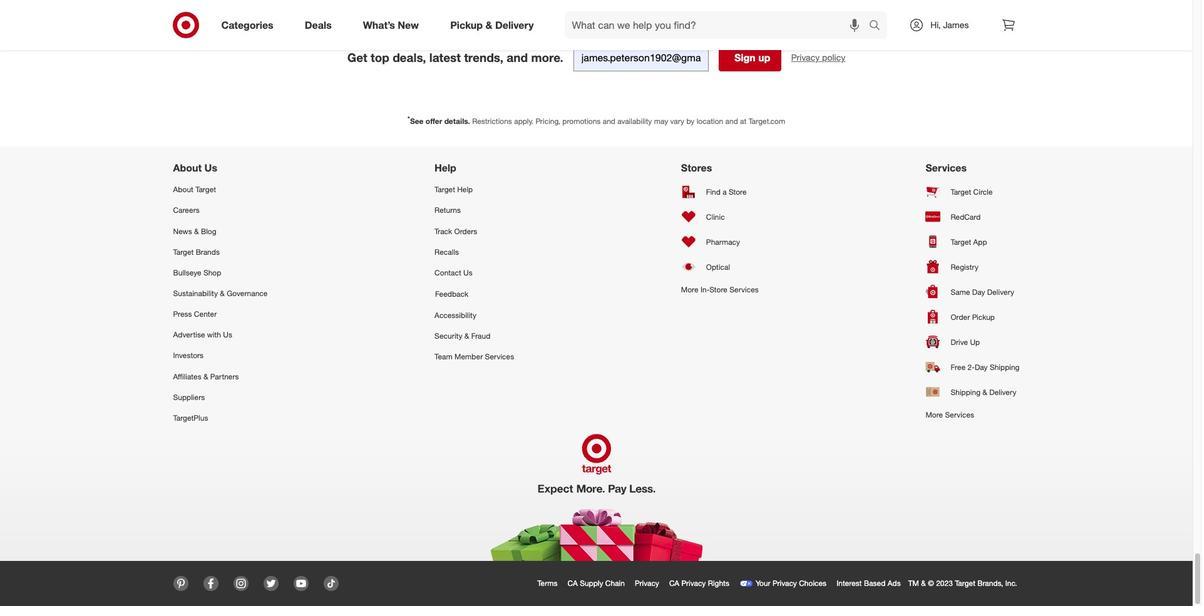Task type: vqa. For each thing, say whether or not it's contained in the screenshot.
2 link
no



Task type: locate. For each thing, give the bounding box(es) containing it.
day right the free
[[975, 362, 988, 372]]

0 vertical spatial us
[[204, 162, 217, 174]]

promotions
[[563, 117, 601, 126]]

team member services link
[[435, 347, 514, 367]]

0 horizontal spatial shipping
[[951, 387, 981, 397]]

target app link
[[926, 229, 1020, 254]]

1 horizontal spatial and
[[603, 117, 615, 126]]

2 about from the top
[[173, 185, 193, 194]]

get top deals, latest trends, and more.
[[347, 50, 563, 65]]

target right 2023
[[955, 579, 976, 588]]

contact
[[435, 268, 461, 277]]

What can we help you find? suggestions appear below search field
[[565, 11, 872, 39]]

& inside shipping & delivery link
[[983, 387, 987, 397]]

center
[[194, 309, 217, 319]]

your privacy choices
[[756, 579, 827, 588]]

2 ca from the left
[[669, 579, 679, 588]]

feedback
[[435, 289, 468, 299]]

1 horizontal spatial us
[[223, 330, 232, 340]]

delivery for shipping & delivery
[[990, 387, 1017, 397]]

1 vertical spatial more
[[926, 410, 943, 420]]

1 vertical spatial day
[[975, 362, 988, 372]]

ca inside "link"
[[669, 579, 679, 588]]

0 vertical spatial delivery
[[495, 19, 534, 31]]

get
[[347, 50, 367, 65]]

security
[[435, 331, 462, 341]]

about
[[173, 162, 202, 174], [173, 185, 193, 194]]

same day delivery
[[951, 287, 1014, 297]]

0 horizontal spatial ca
[[568, 579, 578, 588]]

1 horizontal spatial shipping
[[990, 362, 1020, 372]]

free
[[951, 362, 966, 372]]

returns
[[435, 206, 461, 215]]

news & blog
[[173, 226, 216, 236]]

delivery inside pickup & delivery link
[[495, 19, 534, 31]]

ca
[[568, 579, 578, 588], [669, 579, 679, 588]]

services up the target circle
[[926, 162, 967, 174]]

& inside affiliates & partners 'link'
[[203, 372, 208, 381]]

& inside pickup & delivery link
[[486, 19, 492, 31]]

1 vertical spatial about
[[173, 185, 193, 194]]

help up target help
[[435, 162, 456, 174]]

1 horizontal spatial help
[[457, 185, 473, 194]]

bullseye
[[173, 268, 201, 277]]

store down optical link
[[710, 285, 728, 295]]

your privacy choices link
[[737, 576, 834, 591]]

delivery up trends,
[[495, 19, 534, 31]]

None text field
[[573, 44, 709, 72]]

services down shipping & delivery link
[[945, 410, 974, 420]]

delivery inside same day delivery link
[[987, 287, 1014, 297]]

target app
[[951, 237, 987, 247]]

target for target circle
[[951, 187, 971, 196]]

up
[[970, 337, 980, 347]]

bullseye shop link
[[173, 262, 268, 283]]

advertise with us
[[173, 330, 232, 340]]

us
[[204, 162, 217, 174], [463, 268, 473, 277], [223, 330, 232, 340]]

show more
[[174, 6, 212, 16]]

1 vertical spatial us
[[463, 268, 473, 277]]

& for tm
[[921, 579, 926, 588]]

delivery
[[495, 19, 534, 31], [987, 287, 1014, 297], [990, 387, 1017, 397]]

affiliates & partners link
[[173, 366, 268, 387]]

& up trends,
[[486, 19, 492, 31]]

more left in-
[[681, 285, 699, 295]]

target help
[[435, 185, 473, 194]]

1 vertical spatial pickup
[[972, 312, 995, 322]]

& left fraud on the left bottom of the page
[[464, 331, 469, 341]]

ca privacy rights
[[669, 579, 729, 588]]

more.
[[531, 50, 563, 65]]

delivery for pickup & delivery
[[495, 19, 534, 31]]

clinic
[[706, 212, 725, 222]]

target left the circle
[[951, 187, 971, 196]]

advertise with us link
[[173, 325, 268, 345]]

target for target brands
[[173, 247, 194, 257]]

1 horizontal spatial ca
[[669, 579, 679, 588]]

store right a
[[729, 187, 747, 196]]

pickup right order
[[972, 312, 995, 322]]

0 vertical spatial about
[[173, 162, 202, 174]]

1 about from the top
[[173, 162, 202, 174]]

privacy right chain
[[635, 579, 659, 588]]

& inside news & blog link
[[194, 226, 199, 236]]

& for affiliates
[[203, 372, 208, 381]]

delivery down free 2-day shipping
[[990, 387, 1017, 397]]

targetplus link
[[173, 408, 268, 428]]

ads
[[888, 579, 901, 588]]

target for target app
[[951, 237, 971, 247]]

deals,
[[393, 50, 426, 65]]

and left availability
[[603, 117, 615, 126]]

deals
[[305, 19, 332, 31]]

pricing,
[[536, 117, 560, 126]]

same
[[951, 287, 970, 297]]

& inside 'security & fraud' link
[[464, 331, 469, 341]]

0 horizontal spatial store
[[710, 285, 728, 295]]

what's new link
[[352, 11, 435, 39]]

0 horizontal spatial pickup
[[450, 19, 483, 31]]

with
[[207, 330, 221, 340]]

1 horizontal spatial store
[[729, 187, 747, 196]]

shipping up shipping & delivery
[[990, 362, 1020, 372]]

pickup up get top deals, latest trends, and more.
[[450, 19, 483, 31]]

help up returns link
[[457, 185, 473, 194]]

services
[[926, 162, 967, 174], [730, 285, 759, 295], [485, 352, 514, 362], [945, 410, 974, 420]]

investors link
[[173, 345, 268, 366]]

details.
[[444, 117, 470, 126]]

fraud
[[471, 331, 491, 341]]

services inside the team member services link
[[485, 352, 514, 362]]

delivery inside shipping & delivery link
[[990, 387, 1017, 397]]

affiliates
[[173, 372, 201, 381]]

store for a
[[729, 187, 747, 196]]

target down news
[[173, 247, 194, 257]]

new
[[398, 19, 419, 31]]

& for sustainability
[[220, 289, 225, 298]]

services down fraud on the left bottom of the page
[[485, 352, 514, 362]]

services inside more services link
[[945, 410, 974, 420]]

deals link
[[294, 11, 347, 39]]

privacy left policy
[[791, 52, 820, 63]]

availability
[[618, 117, 652, 126]]

hi,
[[931, 19, 941, 30]]

drive
[[951, 337, 968, 347]]

0 vertical spatial more
[[681, 285, 699, 295]]

target up returns
[[435, 185, 455, 194]]

0 horizontal spatial us
[[204, 162, 217, 174]]

& right the affiliates
[[203, 372, 208, 381]]

1 vertical spatial store
[[710, 285, 728, 295]]

2 vertical spatial us
[[223, 330, 232, 340]]

pickup
[[450, 19, 483, 31], [972, 312, 995, 322]]

store for in-
[[710, 285, 728, 295]]

1 horizontal spatial more
[[926, 410, 943, 420]]

redcard
[[951, 212, 981, 222]]

& left ©
[[921, 579, 926, 588]]

us right "with"
[[223, 330, 232, 340]]

privacy right 'your'
[[773, 579, 797, 588]]

services down optical link
[[730, 285, 759, 295]]

us inside advertise with us link
[[223, 330, 232, 340]]

vary
[[670, 117, 684, 126]]

about target
[[173, 185, 216, 194]]

privacy policy link
[[791, 51, 846, 64]]

optical
[[706, 262, 730, 272]]

privacy left 'rights'
[[682, 579, 706, 588]]

restrictions
[[472, 117, 512, 126]]

0 vertical spatial help
[[435, 162, 456, 174]]

&
[[486, 19, 492, 31], [194, 226, 199, 236], [220, 289, 225, 298], [464, 331, 469, 341], [203, 372, 208, 381], [983, 387, 987, 397], [921, 579, 926, 588]]

1 vertical spatial shipping
[[951, 387, 981, 397]]

2 vertical spatial delivery
[[990, 387, 1017, 397]]

registry
[[951, 262, 979, 272]]

brands
[[196, 247, 220, 257]]

& for pickup
[[486, 19, 492, 31]]

more down shipping & delivery link
[[926, 410, 943, 420]]

target left app
[[951, 237, 971, 247]]

about for about target
[[173, 185, 193, 194]]

us right contact in the left of the page
[[463, 268, 473, 277]]

& for security
[[464, 331, 469, 341]]

& down bullseye shop 'link' at the left top of the page
[[220, 289, 225, 298]]

2 horizontal spatial us
[[463, 268, 473, 277]]

recalls link
[[435, 242, 514, 262]]

& left blog
[[194, 226, 199, 236]]

location
[[697, 117, 723, 126]]

press
[[173, 309, 192, 319]]

& inside sustainability & governance link
[[220, 289, 225, 298]]

what's
[[363, 19, 395, 31]]

0 horizontal spatial help
[[435, 162, 456, 174]]

1 ca from the left
[[568, 579, 578, 588]]

about up about target
[[173, 162, 202, 174]]

target down about us on the top
[[195, 185, 216, 194]]

and left the 'more.'
[[507, 50, 528, 65]]

delivery up the order pickup
[[987, 287, 1014, 297]]

and left 'at'
[[725, 117, 738, 126]]

optical link
[[681, 254, 759, 279]]

0 vertical spatial store
[[729, 187, 747, 196]]

in-
[[701, 285, 710, 295]]

more in-store services
[[681, 285, 759, 295]]

help
[[435, 162, 456, 174], [457, 185, 473, 194]]

0 vertical spatial pickup
[[450, 19, 483, 31]]

0 vertical spatial shipping
[[990, 362, 1020, 372]]

what's new
[[363, 19, 419, 31]]

shipping up more services link
[[951, 387, 981, 397]]

target circle
[[951, 187, 993, 196]]

sign up button
[[719, 44, 781, 72]]

targetplus
[[173, 413, 208, 423]]

advertise
[[173, 330, 205, 340]]

privacy inside privacy policy 'link'
[[791, 52, 820, 63]]

ca left supply
[[568, 579, 578, 588]]

day right same
[[972, 287, 985, 297]]

privacy link
[[632, 576, 667, 591]]

order
[[951, 312, 970, 322]]

track orders link
[[435, 221, 514, 242]]

ca right privacy link
[[669, 579, 679, 588]]

us inside contact us link
[[463, 268, 473, 277]]

about up careers
[[173, 185, 193, 194]]

ca supply chain link
[[565, 576, 632, 591]]

team
[[435, 352, 453, 362]]

pickup & delivery link
[[440, 11, 550, 39]]

us up about target link
[[204, 162, 217, 174]]

order pickup link
[[926, 305, 1020, 330]]

& down free 2-day shipping
[[983, 387, 987, 397]]

0 horizontal spatial more
[[681, 285, 699, 295]]

1 vertical spatial delivery
[[987, 287, 1014, 297]]



Task type: describe. For each thing, give the bounding box(es) containing it.
see
[[410, 117, 424, 126]]

interest
[[837, 579, 862, 588]]

interest based ads link
[[834, 576, 908, 591]]

chain
[[605, 579, 625, 588]]

tm
[[908, 579, 919, 588]]

& for shipping
[[983, 387, 987, 397]]

partners
[[210, 372, 239, 381]]

more services link
[[926, 405, 1020, 425]]

1 vertical spatial help
[[457, 185, 473, 194]]

at
[[740, 117, 747, 126]]

security & fraud link
[[435, 326, 514, 347]]

news
[[173, 226, 192, 236]]

a
[[723, 187, 727, 196]]

by
[[687, 117, 695, 126]]

may
[[654, 117, 668, 126]]

pickup & delivery
[[450, 19, 534, 31]]

security & fraud
[[435, 331, 491, 341]]

privacy inside "ca privacy rights" "link"
[[682, 579, 706, 588]]

ca privacy rights link
[[667, 576, 737, 591]]

0 vertical spatial day
[[972, 287, 985, 297]]

target for target help
[[435, 185, 455, 194]]

2023
[[936, 579, 953, 588]]

bullseye shop
[[173, 268, 221, 277]]

your
[[756, 579, 771, 588]]

free 2-day shipping link
[[926, 355, 1020, 380]]

track orders
[[435, 226, 477, 236]]

about for about us
[[173, 162, 202, 174]]

suppliers link
[[173, 387, 268, 408]]

categories
[[221, 19, 273, 31]]

find a store
[[706, 187, 747, 196]]

target help link
[[435, 179, 514, 200]]

careers
[[173, 206, 200, 215]]

shipping inside shipping & delivery link
[[951, 387, 981, 397]]

2-
[[968, 362, 975, 372]]

james
[[943, 19, 969, 30]]

supply
[[580, 579, 603, 588]]

orders
[[454, 226, 477, 236]]

terms
[[537, 579, 558, 588]]

target: expect more. pay less. image
[[420, 428, 772, 561]]

us for about us
[[204, 162, 217, 174]]

more for more in-store services
[[681, 285, 699, 295]]

drive up
[[951, 337, 980, 347]]

returns link
[[435, 200, 514, 221]]

show more button
[[168, 1, 218, 21]]

us for contact us
[[463, 268, 473, 277]]

more for more services
[[926, 410, 943, 420]]

ca for ca privacy rights
[[669, 579, 679, 588]]

sign
[[735, 51, 756, 64]]

more in-store services link
[[681, 279, 759, 300]]

& for news
[[194, 226, 199, 236]]

hi, james
[[931, 19, 969, 30]]

latest
[[429, 50, 461, 65]]

investors
[[173, 351, 204, 360]]

apply.
[[514, 117, 534, 126]]

order pickup
[[951, 312, 995, 322]]

sustainability
[[173, 289, 218, 298]]

pharmacy
[[706, 237, 740, 247]]

affiliates & partners
[[173, 372, 239, 381]]

privacy inside your privacy choices link
[[773, 579, 797, 588]]

drive up link
[[926, 330, 1020, 355]]

terms link
[[535, 576, 565, 591]]

stores
[[681, 162, 712, 174]]

2 horizontal spatial and
[[725, 117, 738, 126]]

policy
[[822, 52, 846, 63]]

search button
[[864, 11, 894, 41]]

0 horizontal spatial and
[[507, 50, 528, 65]]

search
[[864, 20, 894, 32]]

interest based ads
[[837, 579, 901, 588]]

privacy inside privacy link
[[635, 579, 659, 588]]

about target link
[[173, 179, 268, 200]]

delivery for same day delivery
[[987, 287, 1014, 297]]

tm & © 2023 target brands, inc.
[[908, 579, 1017, 588]]

suppliers
[[173, 392, 205, 402]]

clinic link
[[681, 204, 759, 229]]

ca for ca supply chain
[[568, 579, 578, 588]]

services inside more in-store services link
[[730, 285, 759, 295]]

shipping & delivery link
[[926, 380, 1020, 405]]

shipping inside free 2-day shipping link
[[990, 362, 1020, 372]]

more services
[[926, 410, 974, 420]]

free 2-day shipping
[[951, 362, 1020, 372]]

contact us
[[435, 268, 473, 277]]

categories link
[[211, 11, 289, 39]]

circle
[[973, 187, 993, 196]]

1 horizontal spatial pickup
[[972, 312, 995, 322]]

*
[[408, 115, 410, 122]]

feedback button
[[435, 283, 514, 305]]

redcard link
[[926, 204, 1020, 229]]

show
[[174, 6, 193, 16]]

top
[[371, 50, 389, 65]]

sustainability & governance
[[173, 289, 268, 298]]

contact us link
[[435, 262, 514, 283]]

trends,
[[464, 50, 503, 65]]

app
[[973, 237, 987, 247]]

news & blog link
[[173, 221, 268, 242]]

target brands link
[[173, 242, 268, 262]]

up
[[758, 51, 771, 64]]



